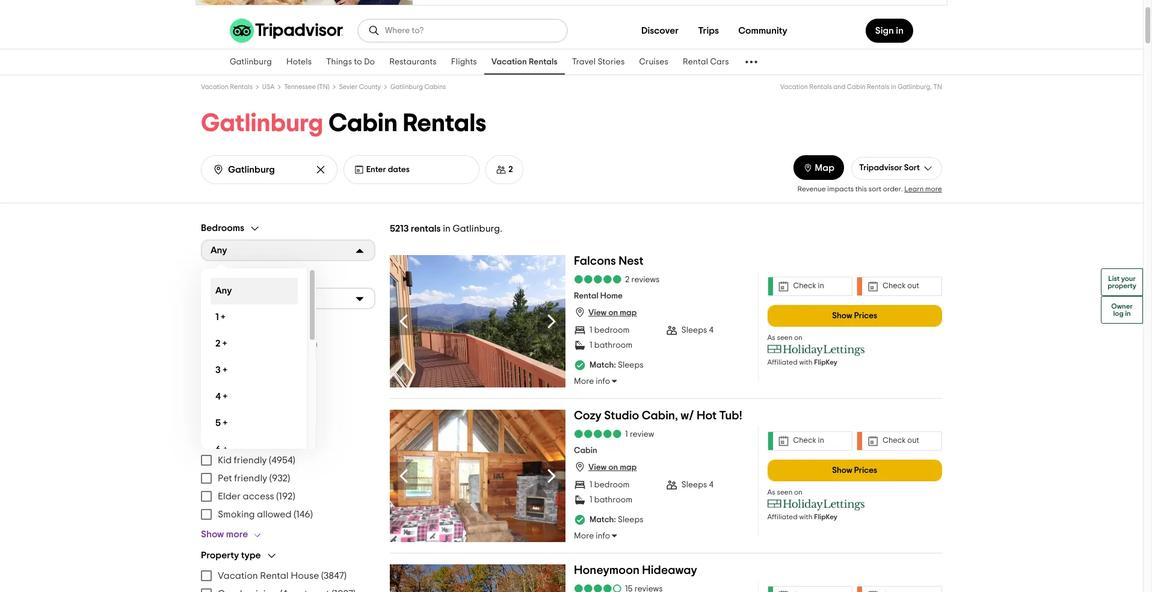 Task type: vqa. For each thing, say whether or not it's contained in the screenshot.
Canal's |
no



Task type: locate. For each thing, give the bounding box(es) containing it.
2 out from the top
[[908, 437, 920, 445]]

2 as from the top
[[768, 489, 776, 496]]

vacation right flights link
[[492, 58, 527, 66]]

0 vertical spatial bathroom
[[595, 341, 633, 350]]

tripadvisor sort
[[860, 164, 920, 172]]

0 vertical spatial show prices
[[833, 312, 878, 320]]

1 more info from the top
[[574, 378, 610, 386]]

0 horizontal spatial more
[[226, 529, 248, 539]]

honeymoon
[[574, 564, 640, 576]]

1 vertical spatial match:
[[590, 516, 616, 524]]

flipkey for cozy studio cabin, w/ hot tub!
[[815, 513, 838, 520]]

any inside dropdown button
[[211, 246, 227, 255]]

(932)
[[270, 473, 290, 483]]

1 with from the top
[[800, 359, 813, 366]]

1 vertical spatial affiliated
[[768, 513, 798, 520]]

as seen on for cozy studio cabin, w/ hot tub!
[[768, 489, 803, 496]]

2 seen from the top
[[777, 489, 793, 496]]

1 view from the top
[[589, 309, 607, 317]]

2 prices from the top
[[855, 466, 878, 475]]

match: sleeps up studio
[[590, 361, 644, 370]]

1 vertical spatial with
[[800, 513, 813, 520]]

show prices button for cozy studio cabin, w/ hot tub!
[[768, 460, 943, 481]]

bedroom down home
[[595, 326, 630, 335]]

0 vertical spatial as
[[768, 334, 776, 341]]

2 as seen on from the top
[[768, 489, 803, 496]]

1 vertical spatial more info
[[574, 532, 610, 541]]

1 vertical spatial holidaylettings.com logo image
[[768, 499, 866, 511]]

more right learn
[[926, 185, 943, 192]]

2 with from the top
[[800, 513, 813, 520]]

washer/dryer (4277)
[[218, 376, 306, 386]]

bedroom
[[595, 326, 630, 335], [595, 481, 630, 489]]

rentals down "cabins"
[[403, 111, 487, 136]]

0 vertical spatial info
[[596, 378, 610, 386]]

view for falcons
[[589, 309, 607, 317]]

cozy studio cabin, w/ hot tub!, vacation rental in gatlinburg image
[[390, 410, 566, 542]]

1 vertical spatial match: sleeps
[[590, 516, 644, 524]]

1 horizontal spatial rental
[[574, 292, 599, 300]]

2 1 bedroom from the top
[[590, 481, 630, 489]]

view down rental home
[[589, 309, 607, 317]]

honeymoon hideaway link
[[574, 564, 698, 581]]

2 check out from the top
[[883, 437, 920, 445]]

0 vertical spatial gatlinburg
[[230, 58, 272, 66]]

0 vertical spatial menu
[[201, 336, 376, 408]]

1 horizontal spatial 2
[[509, 166, 513, 174]]

any for any popup button
[[211, 294, 227, 303]]

1 1 bathroom from the top
[[590, 341, 633, 350]]

check in
[[794, 282, 825, 290], [794, 437, 825, 445]]

1 vertical spatial more
[[574, 532, 594, 541]]

1 vertical spatial menu
[[201, 451, 376, 523]]

1 1 bedroom from the top
[[590, 326, 630, 335]]

match: sleeps
[[590, 361, 644, 370], [590, 516, 644, 524]]

holidaylettings.com logo image
[[768, 344, 866, 356], [768, 499, 866, 511]]

1 bathroom from the top
[[595, 341, 633, 350]]

map
[[620, 309, 637, 317], [620, 464, 637, 472]]

rentals inside 'vacation rentals' link
[[529, 58, 558, 66]]

rentals left gatlinburg,
[[867, 84, 890, 90]]

None search field
[[359, 20, 567, 42]]

2 vertical spatial 4
[[709, 481, 714, 489]]

(192)
[[276, 492, 295, 501]]

review
[[630, 430, 655, 439]]

match: sleeps up the honeymoon
[[590, 516, 644, 524]]

view on map for studio
[[589, 464, 637, 472]]

match: sleeps for nest
[[590, 361, 644, 370]]

things to do
[[326, 58, 375, 66]]

2 view from the top
[[589, 464, 607, 472]]

1 vertical spatial flipkey
[[815, 513, 838, 520]]

more info up cozy
[[574, 378, 610, 386]]

1 vertical spatial vacation rentals
[[201, 84, 253, 90]]

owner
[[1112, 303, 1133, 310]]

more down smoking
[[226, 529, 248, 539]]

order.
[[884, 185, 903, 192]]

1 affiliated from the top
[[768, 359, 798, 366]]

2 more from the top
[[574, 532, 594, 541]]

bathroom for studio
[[595, 496, 633, 504]]

any for any dropdown button
[[211, 246, 227, 255]]

0 vertical spatial sleeps 4
[[682, 326, 714, 335]]

affiliated with flipkey for falcons nest
[[768, 359, 838, 366]]

suitability
[[201, 435, 245, 445]]

1 vertical spatial bedroom
[[595, 481, 630, 489]]

1 vertical spatial view
[[589, 464, 607, 472]]

0 vertical spatial view on map button
[[574, 306, 637, 319]]

search image
[[212, 164, 225, 176]]

0 vertical spatial 4
[[709, 326, 714, 335]]

friendly for pet
[[234, 473, 267, 483]]

1 vertical spatial show prices
[[833, 466, 878, 475]]

rentals down gatlinburg link
[[230, 84, 253, 90]]

6
[[216, 445, 221, 455]]

1 vertical spatial vacation rentals link
[[201, 84, 253, 90]]

1 vertical spatial gatlinburg
[[391, 84, 423, 90]]

sleeps 4 for cozy studio cabin, w/ hot tub!
[[682, 481, 714, 489]]

more info
[[574, 378, 610, 386], [574, 532, 610, 541]]

Search search field
[[228, 164, 306, 175]]

friendly
[[234, 455, 267, 465], [234, 473, 267, 483]]

2 vertical spatial gatlinburg
[[201, 111, 323, 136]]

2 flipkey from the top
[[815, 513, 838, 520]]

any down bathrooms on the left top
[[216, 286, 232, 296]]

travel
[[572, 58, 596, 66]]

2 map from the top
[[620, 464, 637, 472]]

1 bedroom from the top
[[595, 326, 630, 335]]

1 vertical spatial check in
[[794, 437, 825, 445]]

2 for 2
[[509, 166, 513, 174]]

cabin right and
[[847, 84, 866, 90]]

(4954)
[[269, 455, 295, 465]]

info up the honeymoon
[[596, 532, 610, 541]]

0 vertical spatial more
[[574, 378, 594, 386]]

view on map button down 1 review
[[574, 461, 637, 473]]

1 vertical spatial sleeps 4
[[682, 481, 714, 489]]

1 vertical spatial view on map
[[589, 464, 637, 472]]

2 view on map from the top
[[589, 464, 637, 472]]

1 check out from the top
[[883, 282, 920, 290]]

2 match: sleeps from the top
[[590, 516, 644, 524]]

1 vertical spatial info
[[596, 532, 610, 541]]

0 horizontal spatial rental
[[260, 571, 289, 581]]

sign in link
[[866, 19, 914, 43]]

2 match: from the top
[[590, 516, 616, 524]]

friendly up pet friendly (932)
[[234, 455, 267, 465]]

2 group from the top
[[201, 271, 376, 309]]

2 for 2 +
[[216, 339, 221, 349]]

0 vertical spatial out
[[908, 282, 920, 290]]

match: up cozy
[[590, 361, 616, 370]]

0 vertical spatial friendly
[[234, 455, 267, 465]]

view on map down 1 review
[[589, 464, 637, 472]]

vacation down property type
[[218, 571, 258, 581]]

affiliated for cozy studio cabin, w/ hot tub!
[[768, 513, 798, 520]]

learn more link
[[905, 185, 943, 192]]

0 vertical spatial bedroom
[[595, 326, 630, 335]]

match: up the honeymoon
[[590, 516, 616, 524]]

0 vertical spatial view on map
[[589, 309, 637, 317]]

0 vertical spatial seen
[[777, 334, 793, 341]]

dates
[[388, 166, 410, 174]]

1 horizontal spatial cabin
[[574, 447, 598, 455]]

1 view on map button from the top
[[574, 306, 637, 319]]

sleeps 4
[[682, 326, 714, 335], [682, 481, 714, 489]]

rental home
[[574, 292, 623, 300]]

2 horizontal spatial rental
[[683, 58, 709, 66]]

owner log in
[[1112, 303, 1133, 317]]

in
[[897, 26, 904, 36], [892, 84, 897, 90], [443, 224, 451, 233], [818, 282, 825, 290], [1126, 310, 1132, 317], [818, 437, 825, 445]]

vacation rentals left 'travel'
[[492, 58, 558, 66]]

sevier county
[[339, 84, 381, 90]]

vacation down gatlinburg link
[[201, 84, 229, 90]]

+ right 6
[[223, 445, 228, 455]]

0 vertical spatial 1 bathroom
[[590, 341, 633, 350]]

1 show prices button from the top
[[768, 305, 943, 327]]

home
[[601, 292, 623, 300]]

things to do link
[[319, 49, 382, 75]]

affiliated with flipkey
[[768, 359, 838, 366], [768, 513, 838, 520]]

any up 1 +
[[211, 294, 227, 303]]

prices for falcons nest
[[855, 312, 878, 320]]

sleeps
[[682, 326, 708, 335], [618, 361, 644, 370], [682, 481, 708, 489], [618, 516, 644, 524]]

1 review
[[625, 430, 655, 439]]

1 holidaylettings.com logo image from the top
[[768, 344, 866, 356]]

1 vertical spatial 1 bathroom
[[590, 496, 633, 504]]

learn
[[905, 185, 924, 192]]

0 vertical spatial check out
[[883, 282, 920, 290]]

clear image
[[315, 164, 327, 176]]

1 info from the top
[[596, 378, 610, 386]]

bathrooms
[[201, 272, 248, 281]]

gatlinburg.
[[453, 224, 503, 233]]

menu for suitability
[[201, 451, 376, 523]]

0 vertical spatial affiliated
[[768, 359, 798, 366]]

out
[[908, 282, 920, 290], [908, 437, 920, 445]]

1 prices from the top
[[855, 312, 878, 320]]

2 bedroom from the top
[[595, 481, 630, 489]]

(3938)
[[262, 394, 288, 404]]

map down home
[[620, 309, 637, 317]]

+ up 2 +
[[221, 312, 226, 322]]

0 vertical spatial vacation rentals
[[492, 58, 558, 66]]

view on map down home
[[589, 309, 637, 317]]

2 affiliated with flipkey from the top
[[768, 513, 838, 520]]

info up cozy
[[596, 378, 610, 386]]

with for falcons nest
[[800, 359, 813, 366]]

cabin,
[[642, 410, 678, 422]]

more up the honeymoon
[[574, 532, 594, 541]]

1 vertical spatial cabin
[[329, 111, 398, 136]]

1 bedroom down 1 review
[[590, 481, 630, 489]]

(3847)
[[321, 571, 347, 581]]

menu
[[201, 336, 376, 408], [201, 451, 376, 523]]

1 more from the top
[[574, 378, 594, 386]]

2 more info from the top
[[574, 532, 610, 541]]

1 as seen on from the top
[[768, 334, 803, 341]]

enter dates
[[366, 166, 410, 174]]

group
[[201, 222, 376, 463], [201, 271, 376, 309], [201, 319, 376, 425], [201, 434, 376, 540], [201, 550, 376, 592]]

trips
[[698, 26, 719, 36]]

1 bedroom down home
[[590, 326, 630, 335]]

0 vertical spatial view
[[589, 309, 607, 317]]

as
[[768, 334, 776, 341], [768, 489, 776, 496]]

restaurants link
[[382, 49, 444, 75]]

1 match: from the top
[[590, 361, 616, 370]]

1 bathroom for nest
[[590, 341, 633, 350]]

map for nest
[[620, 309, 637, 317]]

2 vertical spatial rental
[[260, 571, 289, 581]]

0 vertical spatial flipkey
[[815, 359, 838, 366]]

vacation rentals for rightmost 'vacation rentals' link
[[492, 58, 558, 66]]

gatlinburg link
[[223, 49, 279, 75]]

1 vertical spatial 1 bedroom
[[590, 481, 630, 489]]

1 flipkey from the top
[[815, 359, 838, 366]]

cabin down sevier county link
[[329, 111, 398, 136]]

0 vertical spatial 2
[[509, 166, 513, 174]]

more info for cozy
[[574, 532, 610, 541]]

friendly down kid friendly (4954)
[[234, 473, 267, 483]]

honeymoon hideaway, vacation rental in gatlinburg image
[[390, 564, 566, 592]]

5 group from the top
[[201, 550, 376, 592]]

list box containing any
[[201, 268, 317, 463]]

1 sleeps 4 from the top
[[682, 326, 714, 335]]

+ right 3
[[223, 365, 227, 375]]

1 vertical spatial out
[[908, 437, 920, 445]]

any inside popup button
[[211, 294, 227, 303]]

0 vertical spatial holidaylettings.com logo image
[[768, 344, 866, 356]]

cabin down cozy
[[574, 447, 598, 455]]

rental left home
[[574, 292, 599, 300]]

rentals left 'travel'
[[529, 58, 558, 66]]

0 vertical spatial 1 bedroom
[[590, 326, 630, 335]]

1 vertical spatial affiliated with flipkey
[[768, 513, 838, 520]]

bedroom for studio
[[595, 481, 630, 489]]

gatlinburg down restaurants link
[[391, 84, 423, 90]]

check in for falcons nest
[[794, 282, 825, 290]]

bathroom for nest
[[595, 341, 633, 350]]

0 vertical spatial match: sleeps
[[590, 361, 644, 370]]

prices for cozy studio cabin, w/ hot tub!
[[855, 466, 878, 475]]

menu for amenities
[[201, 336, 376, 408]]

0 vertical spatial vacation rentals link
[[485, 49, 565, 75]]

2 bathroom from the top
[[595, 496, 633, 504]]

(4277)
[[281, 376, 306, 386]]

menu containing air conditioning (4926)
[[201, 336, 376, 408]]

rentals
[[529, 58, 558, 66], [230, 84, 253, 90], [810, 84, 833, 90], [867, 84, 890, 90], [403, 111, 487, 136]]

rental left house
[[260, 571, 289, 581]]

+ down amenities
[[223, 339, 227, 349]]

1 map from the top
[[620, 309, 637, 317]]

rental inside menu
[[260, 571, 289, 581]]

flipkey for falcons nest
[[815, 359, 838, 366]]

2 menu from the top
[[201, 451, 376, 523]]

5 +
[[216, 418, 228, 428]]

vacation rentals link down gatlinburg link
[[201, 84, 253, 90]]

2 show prices button from the top
[[768, 460, 943, 481]]

1 as from the top
[[768, 334, 776, 341]]

gatlinburg for gatlinburg
[[230, 58, 272, 66]]

0 horizontal spatial 2
[[216, 339, 221, 349]]

+ right '5'
[[223, 418, 228, 428]]

view on map
[[589, 309, 637, 317], [589, 464, 637, 472]]

2 view on map button from the top
[[574, 461, 637, 473]]

1 show prices from the top
[[833, 312, 878, 320]]

3 +
[[216, 365, 227, 375]]

1 vertical spatial 2
[[625, 275, 630, 284]]

seen for cozy studio cabin, w/ hot tub!
[[777, 489, 793, 496]]

gatlinburg
[[230, 58, 272, 66], [391, 84, 423, 90], [201, 111, 323, 136]]

1 vertical spatial 4
[[216, 392, 221, 402]]

1 vertical spatial as
[[768, 489, 776, 496]]

0 vertical spatial rental
[[683, 58, 709, 66]]

0 vertical spatial map
[[620, 309, 637, 317]]

1 vertical spatial as seen on
[[768, 489, 803, 496]]

vacation rentals down gatlinburg link
[[201, 84, 253, 90]]

0 vertical spatial match:
[[590, 361, 616, 370]]

+ for 4 +
[[223, 392, 228, 402]]

info for falcons
[[596, 378, 610, 386]]

in inside owner log in
[[1126, 310, 1132, 317]]

more inside dropdown button
[[226, 529, 248, 539]]

hot
[[697, 410, 717, 422]]

1 group from the top
[[201, 222, 376, 463]]

0 horizontal spatial vacation rentals link
[[201, 84, 253, 90]]

rental left cars
[[683, 58, 709, 66]]

more info up the honeymoon
[[574, 532, 610, 541]]

rental for rental home
[[574, 292, 599, 300]]

1 vertical spatial friendly
[[234, 473, 267, 483]]

0 vertical spatial affiliated with flipkey
[[768, 359, 838, 366]]

0 vertical spatial more info
[[574, 378, 610, 386]]

1 vertical spatial map
[[620, 464, 637, 472]]

2 1 bathroom from the top
[[590, 496, 633, 504]]

on
[[609, 309, 618, 317], [795, 334, 803, 341], [609, 464, 618, 472], [795, 489, 803, 496]]

1 bathroom for studio
[[590, 496, 633, 504]]

any down bedrooms
[[211, 246, 227, 255]]

advertisement region
[[0, 0, 1144, 8]]

gatlinburg up 'usa'
[[230, 58, 272, 66]]

0 vertical spatial as seen on
[[768, 334, 803, 341]]

with
[[800, 359, 813, 366], [800, 513, 813, 520]]

0 vertical spatial show prices button
[[768, 305, 943, 327]]

1 vertical spatial rental
[[574, 292, 599, 300]]

1 inside list box
[[216, 312, 219, 322]]

2 holidaylettings.com logo image from the top
[[768, 499, 866, 511]]

1 out from the top
[[908, 282, 920, 290]]

search image
[[368, 25, 380, 37]]

gatlinburg,
[[898, 84, 933, 90]]

sign in
[[876, 26, 904, 36]]

cars
[[711, 58, 729, 66]]

1 vertical spatial seen
[[777, 489, 793, 496]]

vacation rental house (3847)
[[218, 571, 347, 581]]

1 menu from the top
[[201, 336, 376, 408]]

1 bedroom for cozy
[[590, 481, 630, 489]]

0 vertical spatial check in
[[794, 282, 825, 290]]

check out for cozy studio cabin, w/ hot tub!
[[883, 437, 920, 445]]

2 check in from the top
[[794, 437, 825, 445]]

view on map button down home
[[574, 306, 637, 319]]

tripadvisor
[[860, 164, 903, 172]]

2 inside popup button
[[509, 166, 513, 174]]

bedroom down 1 review
[[595, 481, 630, 489]]

info for cozy
[[596, 532, 610, 541]]

out for cozy studio cabin, w/ hot tub!
[[908, 437, 920, 445]]

rental for rental cars
[[683, 58, 709, 66]]

menu containing kid friendly (4954)
[[201, 451, 376, 523]]

2 vertical spatial 2
[[216, 339, 221, 349]]

0 vertical spatial with
[[800, 359, 813, 366]]

1 vertical spatial bathroom
[[595, 496, 633, 504]]

falcons
[[574, 255, 616, 267]]

gatlinburg down usa "link"
[[201, 111, 323, 136]]

falcons nest, vacation rental in gatlinburg image
[[390, 255, 566, 387]]

pet
[[218, 473, 232, 483]]

group containing amenities
[[201, 319, 376, 425]]

cozy
[[574, 410, 602, 422]]

1 vertical spatial view on map button
[[574, 461, 637, 473]]

2 info from the top
[[596, 532, 610, 541]]

nest
[[619, 255, 644, 267]]

1 bedroom
[[590, 326, 630, 335], [590, 481, 630, 489]]

map down 1 review
[[620, 464, 637, 472]]

1 seen from the top
[[777, 334, 793, 341]]

1 vertical spatial more
[[226, 529, 248, 539]]

1 vertical spatial prices
[[855, 466, 878, 475]]

3 group from the top
[[201, 319, 376, 425]]

2 inside list box
[[216, 339, 221, 349]]

4 group from the top
[[201, 434, 376, 540]]

2 horizontal spatial cabin
[[847, 84, 866, 90]]

affiliated
[[768, 359, 798, 366], [768, 513, 798, 520]]

2 vertical spatial cabin
[[574, 447, 598, 455]]

kid
[[218, 455, 232, 465]]

list box
[[201, 268, 317, 463]]

amenities
[[201, 320, 243, 329]]

1 horizontal spatial more
[[926, 185, 943, 192]]

2 sleeps 4 from the top
[[682, 481, 714, 489]]

more up cozy
[[574, 378, 594, 386]]

1 vertical spatial check out
[[883, 437, 920, 445]]

2 reviews
[[625, 275, 660, 284]]

vacation rentals link left 'travel'
[[485, 49, 565, 75]]

2 affiliated from the top
[[768, 513, 798, 520]]

1 view on map from the top
[[589, 309, 637, 317]]

(4924)
[[284, 358, 309, 368]]

rental
[[683, 58, 709, 66], [574, 292, 599, 300], [260, 571, 289, 581]]

+ for 3 +
[[223, 365, 227, 375]]

gatlinburg cabins
[[391, 84, 446, 90]]

more info for falcons
[[574, 378, 610, 386]]

2 horizontal spatial 2
[[625, 275, 630, 284]]

1 affiliated with flipkey from the top
[[768, 359, 838, 366]]

1 vertical spatial show prices button
[[768, 460, 943, 481]]

view down cozy
[[589, 464, 607, 472]]

1 check in from the top
[[794, 282, 825, 290]]

1 horizontal spatial vacation rentals
[[492, 58, 558, 66]]

Search search field
[[385, 25, 557, 36]]

+ up all
[[223, 392, 228, 402]]

1 match: sleeps from the top
[[590, 361, 644, 370]]

group containing bathrooms
[[201, 271, 376, 309]]

0 horizontal spatial vacation rentals
[[201, 84, 253, 90]]

6 +
[[216, 445, 228, 455]]

seen
[[777, 334, 793, 341], [777, 489, 793, 496]]

2 show prices from the top
[[833, 466, 878, 475]]

as seen on
[[768, 334, 803, 341], [768, 489, 803, 496]]

1 horizontal spatial vacation rentals link
[[485, 49, 565, 75]]

+ for 5 +
[[223, 418, 228, 428]]

0 vertical spatial prices
[[855, 312, 878, 320]]

revenue impacts this sort order. learn more
[[798, 185, 943, 192]]



Task type: describe. For each thing, give the bounding box(es) containing it.
any button
[[201, 287, 376, 309]]

reviews
[[632, 275, 660, 284]]

tennessee
[[284, 84, 316, 90]]

(4926)
[[291, 340, 317, 349]]

1 bedroom for falcons
[[590, 326, 630, 335]]

enter dates button
[[344, 155, 480, 184]]

map
[[815, 163, 835, 172]]

cozy studio cabin, w/ hot tub! link
[[574, 410, 743, 427]]

match: for cozy
[[590, 516, 616, 524]]

travel stories link
[[565, 49, 632, 75]]

group containing property type
[[201, 550, 376, 592]]

rental cars
[[683, 58, 729, 66]]

view on map button for falcons
[[574, 306, 637, 319]]

check out for falcons nest
[[883, 282, 920, 290]]

2 for 2 reviews
[[625, 275, 630, 284]]

tripadvisor image
[[230, 19, 343, 43]]

show prices for cozy studio cabin, w/ hot tub!
[[833, 466, 878, 475]]

more for falcons nest
[[574, 378, 594, 386]]

group containing suitability
[[201, 434, 376, 540]]

do
[[364, 58, 375, 66]]

community button
[[729, 19, 798, 43]]

view for cozy
[[589, 464, 607, 472]]

out for falcons nest
[[908, 282, 920, 290]]

travel stories
[[572, 58, 625, 66]]

internet
[[218, 358, 252, 368]]

pet friendly (932)
[[218, 473, 290, 483]]

conditioning
[[232, 340, 289, 349]]

show prices button for falcons nest
[[768, 305, 943, 327]]

4 for cozy studio cabin, w/ hot tub!
[[709, 481, 714, 489]]

falcons nest
[[574, 255, 644, 267]]

with for cozy studio cabin, w/ hot tub!
[[800, 513, 813, 520]]

4 inside list box
[[216, 392, 221, 402]]

usa
[[262, 84, 275, 90]]

impacts
[[828, 185, 854, 192]]

show prices for falcons nest
[[833, 312, 878, 320]]

fireplace (3938)
[[218, 394, 288, 404]]

list box inside group
[[201, 268, 317, 463]]

kid friendly (4954)
[[218, 455, 295, 465]]

5213
[[390, 224, 409, 233]]

view on map for nest
[[589, 309, 637, 317]]

any button
[[201, 239, 376, 261]]

rentals left and
[[810, 84, 833, 90]]

holidaylettings.com logo image for falcons nest
[[768, 344, 866, 356]]

friendly for kid
[[234, 455, 267, 465]]

property
[[1108, 282, 1137, 290]]

list
[[1109, 275, 1120, 282]]

affiliated with flipkey for cozy studio cabin, w/ hot tub!
[[768, 513, 838, 520]]

vacation rental house (3847) menu
[[201, 567, 376, 592]]

group containing bedrooms
[[201, 222, 376, 463]]

gatlinburg for gatlinburg cabin rentals
[[201, 111, 323, 136]]

holidaylettings.com logo image for cozy studio cabin, w/ hot tub!
[[768, 499, 866, 511]]

county
[[359, 84, 381, 90]]

this
[[856, 185, 868, 192]]

flights
[[451, 58, 477, 66]]

seen for falcons nest
[[777, 334, 793, 341]]

vacation rentals and cabin rentals in gatlinburg, tn
[[781, 84, 943, 90]]

hideaway
[[642, 564, 698, 576]]

studio
[[605, 410, 640, 422]]

air
[[218, 340, 230, 349]]

tennessee (tn) link
[[284, 84, 330, 90]]

0 vertical spatial cabin
[[847, 84, 866, 90]]

0 vertical spatial more
[[926, 185, 943, 192]]

(tn)
[[317, 84, 330, 90]]

community
[[739, 26, 788, 36]]

all
[[226, 414, 237, 424]]

washer/dryer
[[218, 376, 279, 386]]

4 for falcons nest
[[709, 326, 714, 335]]

match: sleeps for studio
[[590, 516, 644, 524]]

wifi
[[266, 358, 282, 368]]

as seen on for falcons nest
[[768, 334, 803, 341]]

hotels
[[287, 58, 312, 66]]

vacation rentals for the left 'vacation rentals' link
[[201, 84, 253, 90]]

view on map button for cozy
[[574, 461, 637, 473]]

or
[[254, 358, 264, 368]]

your
[[1122, 275, 1136, 282]]

rentals
[[411, 224, 441, 233]]

elder access (192)
[[218, 492, 295, 501]]

+ for 2 +
[[223, 339, 227, 349]]

more for cozy studio cabin, w/ hot tub!
[[574, 532, 594, 541]]

discover
[[642, 26, 679, 36]]

show inside dropdown button
[[201, 529, 224, 539]]

allowed
[[257, 510, 292, 519]]

cozy studio cabin, w/ hot tub!
[[574, 410, 743, 422]]

map for studio
[[620, 464, 637, 472]]

3
[[216, 365, 221, 375]]

tennessee (tn)
[[284, 84, 330, 90]]

property
[[201, 551, 239, 560]]

gatlinburg cabins link
[[391, 84, 446, 90]]

as for cozy studio cabin, w/ hot tub!
[[768, 489, 776, 496]]

w/
[[681, 410, 694, 422]]

list your property button
[[1102, 268, 1144, 296]]

match: for falcons
[[590, 361, 616, 370]]

map button
[[794, 155, 845, 180]]

sleeps 4 for falcons nest
[[682, 326, 714, 335]]

bedroom for nest
[[595, 326, 630, 335]]

vacation left and
[[781, 84, 808, 90]]

show inside button
[[201, 414, 224, 424]]

2 button
[[486, 155, 524, 184]]

vacation inside menu
[[218, 571, 258, 581]]

smoking allowed (146)
[[218, 510, 313, 519]]

usa link
[[262, 84, 275, 90]]

sort
[[869, 185, 882, 192]]

access
[[243, 492, 274, 501]]

internet or wifi (4924)
[[218, 358, 309, 368]]

smoking
[[218, 510, 255, 519]]

affiliated for falcons nest
[[768, 359, 798, 366]]

show more
[[201, 529, 248, 539]]

elder
[[218, 492, 241, 501]]

gatlinburg for gatlinburg cabins
[[391, 84, 423, 90]]

0 horizontal spatial cabin
[[329, 111, 398, 136]]

falcons nest link
[[574, 255, 644, 272]]

as for falcons nest
[[768, 334, 776, 341]]

bedrooms
[[201, 223, 245, 233]]

trips button
[[689, 19, 729, 43]]

check in for cozy studio cabin, w/ hot tub!
[[794, 437, 825, 445]]

property type
[[201, 551, 261, 560]]

1 +
[[216, 312, 226, 322]]

sevier
[[339, 84, 358, 90]]

discover button
[[632, 19, 689, 43]]

sign
[[876, 26, 894, 36]]

tub!
[[720, 410, 743, 422]]

and
[[834, 84, 846, 90]]

hotels link
[[279, 49, 319, 75]]

+ for 6 +
[[223, 445, 228, 455]]

fireplace
[[218, 394, 260, 404]]

gatlinburg cabin rentals
[[201, 111, 487, 136]]

stories
[[598, 58, 625, 66]]

+ for 1 +
[[221, 312, 226, 322]]



